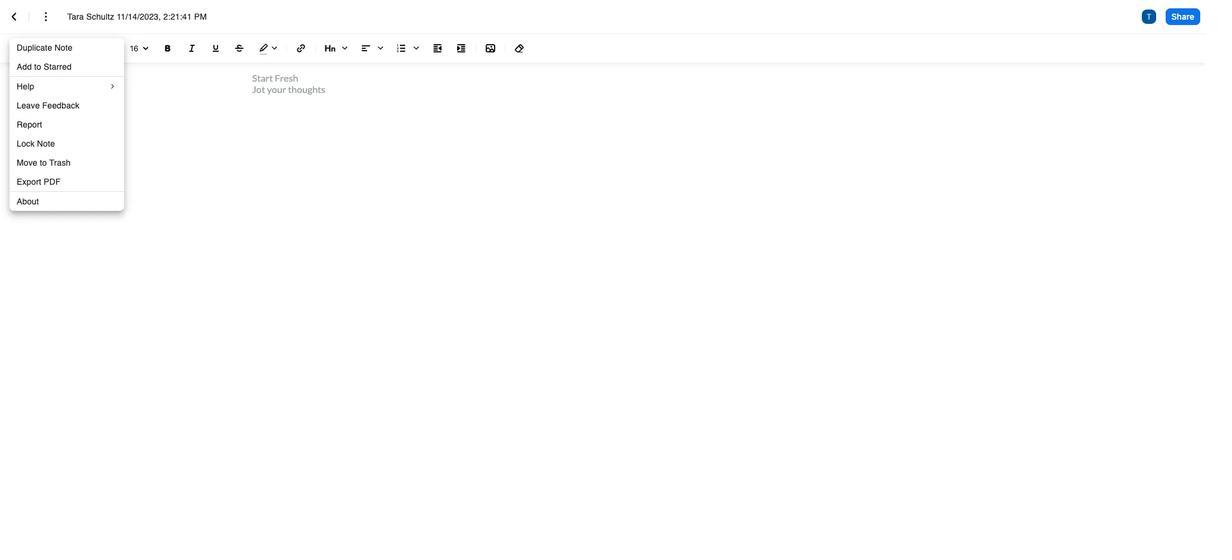 Task type: vqa. For each thing, say whether or not it's contained in the screenshot.
meetings navigation
no



Task type: locate. For each thing, give the bounding box(es) containing it.
bold image
[[161, 41, 175, 55]]

1 vertical spatial note
[[37, 139, 55, 148]]

note up move to trash
[[37, 139, 55, 148]]

font image
[[37, 39, 120, 58]]

export pdf
[[17, 177, 61, 187]]

duplicate note
[[17, 43, 73, 52]]

pdf
[[44, 177, 61, 187]]

heading image
[[321, 39, 352, 58]]

None text field
[[67, 11, 225, 23]]

feedback
[[42, 101, 79, 110]]

0 vertical spatial note
[[55, 43, 73, 52]]

help
[[17, 81, 34, 91]]

to right the move
[[40, 158, 47, 167]]

lock note
[[17, 139, 55, 148]]

leave feedback
[[17, 101, 79, 110]]

lock
[[17, 139, 35, 148]]

increase indent image
[[454, 41, 468, 55]]

color image
[[5, 39, 32, 58]]

report
[[17, 120, 42, 129]]

link image
[[294, 41, 308, 55]]

add to starred
[[17, 62, 72, 72]]

move to trash menu item
[[10, 153, 124, 172]]

report menu item
[[10, 115, 124, 134]]

to right 'add'
[[34, 62, 41, 72]]

all notes image
[[7, 10, 21, 24]]

to
[[34, 62, 41, 72], [40, 158, 47, 167]]

menu containing duplicate note
[[10, 38, 124, 211]]

duplicate
[[17, 43, 52, 52]]

menu
[[10, 38, 124, 211]]

note for duplicate note
[[55, 43, 73, 52]]

note inside menu item
[[37, 139, 55, 148]]

share
[[1172, 11, 1194, 21]]

export pdf menu item
[[10, 172, 124, 191]]

to for trash
[[40, 158, 47, 167]]

tara schultz image
[[1142, 10, 1156, 24]]

add
[[17, 62, 32, 72]]

about
[[17, 197, 39, 206]]

note up add to starred menu item
[[55, 43, 73, 52]]

list image
[[392, 39, 423, 58]]

leave feedback link
[[10, 96, 124, 115]]

0 vertical spatial to
[[34, 62, 41, 72]]

1 vertical spatial to
[[40, 158, 47, 167]]

note inside menu item
[[55, 43, 73, 52]]

note
[[55, 43, 73, 52], [37, 139, 55, 148]]

more image
[[39, 10, 53, 24]]

note for lock note
[[37, 139, 55, 148]]



Task type: describe. For each thing, give the bounding box(es) containing it.
to for starred
[[34, 62, 41, 72]]

italic image
[[185, 41, 199, 55]]

decrease indent image
[[430, 41, 445, 55]]

clear style image
[[513, 41, 527, 55]]

insert image image
[[483, 41, 498, 55]]

text highlight image
[[254, 39, 281, 58]]

trash
[[49, 158, 71, 167]]

strikethrough image
[[232, 41, 247, 55]]

duplicate note menu item
[[10, 38, 124, 57]]

starred
[[44, 62, 72, 72]]

move
[[17, 158, 37, 167]]

lock note menu item
[[10, 134, 124, 153]]

export
[[17, 177, 41, 187]]

text align image
[[356, 39, 387, 58]]

leave
[[17, 101, 40, 110]]

help menu item
[[10, 77, 124, 96]]

underline image
[[209, 41, 223, 55]]

about menu item
[[10, 192, 124, 211]]

add to starred menu item
[[10, 57, 124, 76]]

move to trash
[[17, 158, 71, 167]]

share button
[[1166, 8, 1200, 25]]



